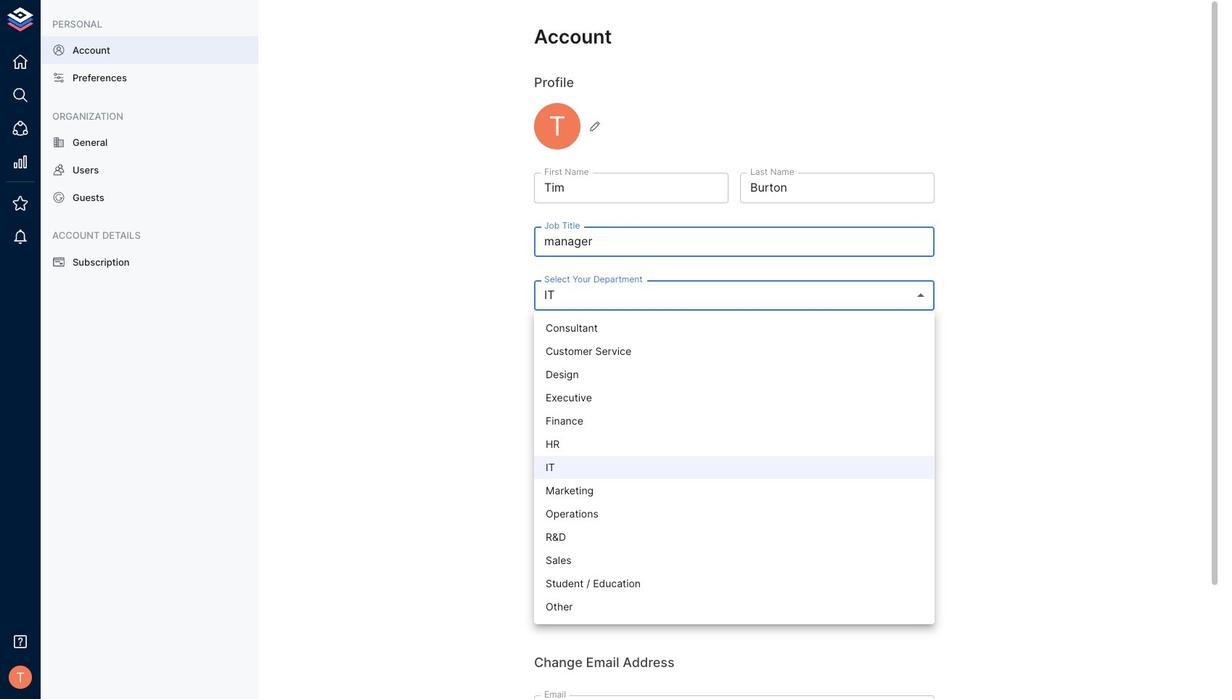 Task type: describe. For each thing, give the bounding box(es) containing it.
1 password password field from the top
[[534, 461, 935, 491]]

you@example.com text field
[[534, 695, 935, 699]]

7 option from the top
[[534, 456, 935, 479]]

10 option from the top
[[534, 526, 935, 549]]

2 password password field from the top
[[534, 515, 902, 545]]

12 option from the top
[[534, 572, 935, 595]]

2 option from the top
[[534, 340, 935, 363]]

CEO text field
[[534, 227, 935, 257]]

Doe text field
[[741, 173, 935, 203]]

5 option from the top
[[534, 409, 935, 433]]

6 option from the top
[[534, 433, 935, 456]]



Task type: locate. For each thing, give the bounding box(es) containing it.
0 vertical spatial password password field
[[534, 461, 935, 491]]

9 option from the top
[[534, 502, 935, 526]]

Password password field
[[534, 461, 935, 491], [534, 515, 902, 545]]

3 option from the top
[[534, 363, 935, 386]]

John text field
[[534, 173, 729, 203]]

13 option from the top
[[534, 595, 935, 619]]

None field
[[534, 280, 935, 311]]

1 vertical spatial password password field
[[534, 515, 902, 545]]

8 option from the top
[[534, 479, 935, 502]]

1 option from the top
[[534, 317, 935, 340]]

11 option from the top
[[534, 549, 935, 572]]

4 option from the top
[[534, 386, 935, 409]]

option
[[534, 317, 935, 340], [534, 340, 935, 363], [534, 363, 935, 386], [534, 386, 935, 409], [534, 409, 935, 433], [534, 433, 935, 456], [534, 456, 935, 479], [534, 479, 935, 502], [534, 502, 935, 526], [534, 526, 935, 549], [534, 549, 935, 572], [534, 572, 935, 595], [534, 595, 935, 619]]

list box
[[534, 311, 935, 624]]



Task type: vqa. For each thing, say whether or not it's contained in the screenshot.
third option from the top
yes



